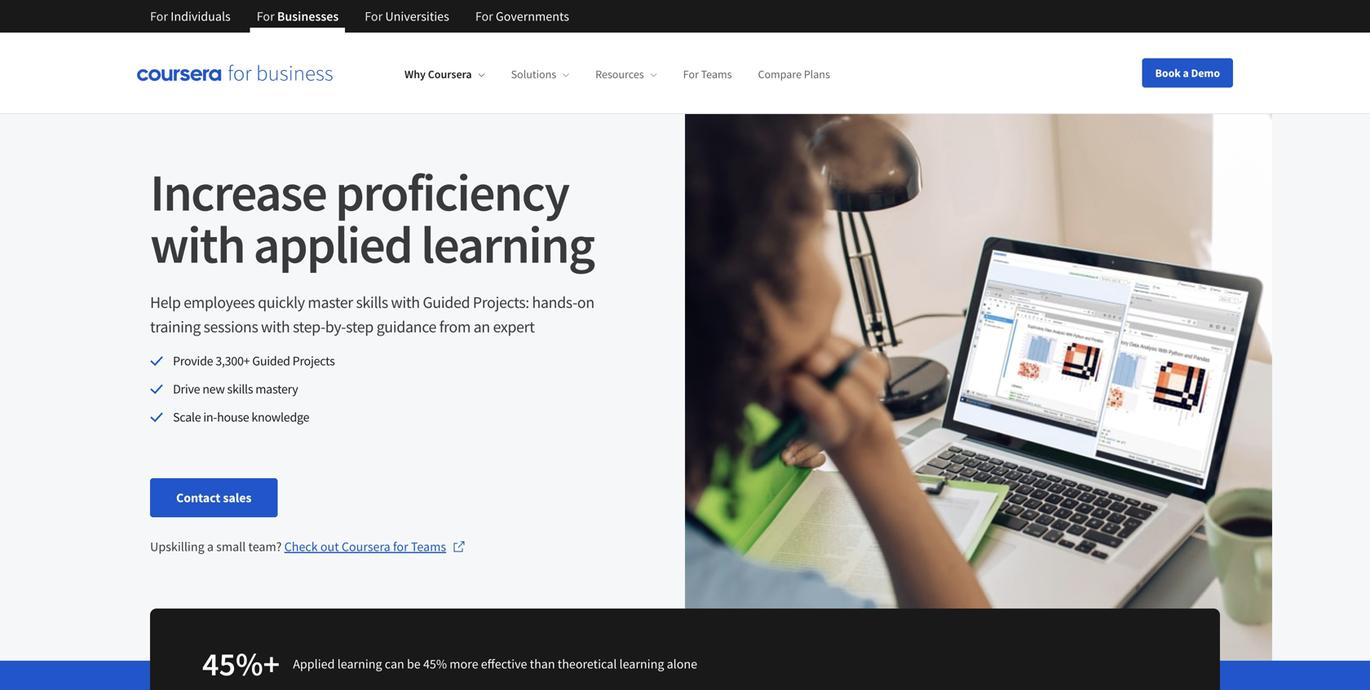 Task type: describe. For each thing, give the bounding box(es) containing it.
step
[[346, 317, 374, 337]]

for
[[393, 539, 408, 556]]

from
[[439, 317, 471, 337]]

for businesses
[[257, 8, 339, 24]]

45%
[[423, 657, 447, 673]]

universities
[[385, 8, 449, 24]]

knowledge
[[251, 409, 309, 426]]

expert
[[493, 317, 535, 337]]

0 vertical spatial coursera
[[428, 67, 472, 82]]

contact
[[176, 490, 220, 507]]

effective
[[481, 657, 527, 673]]

governments
[[496, 8, 569, 24]]

more
[[450, 657, 478, 673]]

businesses
[[277, 8, 339, 24]]

3,300+
[[215, 353, 250, 369]]

solutions link
[[511, 67, 569, 82]]

banner navigation
[[137, 0, 582, 33]]

a for book
[[1183, 66, 1189, 80]]

for individuals
[[150, 8, 231, 24]]

increase
[[150, 159, 326, 225]]

a for upskilling
[[207, 539, 214, 556]]

check out coursera for teams link
[[284, 538, 466, 557]]

1 vertical spatial with
[[391, 292, 420, 313]]

0 horizontal spatial learning
[[337, 657, 382, 673]]

hands-
[[532, 292, 577, 313]]

book a demo
[[1155, 66, 1220, 80]]

check
[[284, 539, 318, 556]]

applied
[[253, 212, 412, 277]]

upskilling a small team?
[[150, 539, 284, 556]]

for for businesses
[[257, 8, 275, 24]]

check out coursera for teams
[[284, 539, 446, 556]]

scale in-house knowledge
[[173, 409, 309, 426]]

book
[[1155, 66, 1181, 80]]

drive
[[173, 381, 200, 397]]

resources
[[595, 67, 644, 82]]

for teams
[[683, 67, 732, 82]]

drive new skills mastery
[[173, 381, 298, 397]]

mastery
[[255, 381, 298, 397]]

help employees quickly master skills with guided projects: hands-on training sessions with step-by-step guidance from an expert
[[150, 292, 594, 337]]

why coursera link
[[404, 67, 485, 82]]

alone
[[667, 657, 697, 673]]

theoretical
[[558, 657, 617, 673]]

plans
[[804, 67, 830, 82]]

for teams link
[[683, 67, 732, 82]]

an
[[474, 317, 490, 337]]

for universities
[[365, 8, 449, 24]]

applied
[[293, 657, 335, 673]]

guidance
[[376, 317, 436, 337]]

team?
[[248, 539, 282, 556]]

proficiency
[[335, 159, 569, 225]]

increase proficiency with applied learning
[[150, 159, 594, 277]]

0 horizontal spatial skills
[[227, 381, 253, 397]]

for right resources link
[[683, 67, 699, 82]]

employees
[[184, 292, 255, 313]]

compare plans
[[758, 67, 830, 82]]

for for governments
[[475, 8, 493, 24]]

than
[[530, 657, 555, 673]]

help
[[150, 292, 181, 313]]

why
[[404, 67, 426, 82]]



Task type: locate. For each thing, give the bounding box(es) containing it.
1 vertical spatial skills
[[227, 381, 253, 397]]

with up employees
[[150, 212, 244, 277]]

0 vertical spatial guided
[[423, 292, 470, 313]]

resources link
[[595, 67, 657, 82]]

for left individuals
[[150, 8, 168, 24]]

guided up from
[[423, 292, 470, 313]]

sessions
[[203, 317, 258, 337]]

0 vertical spatial teams
[[701, 67, 732, 82]]

quickly
[[258, 292, 305, 313]]

guided up mastery
[[252, 353, 290, 369]]

master
[[308, 292, 353, 313]]

teams right for at the bottom left of the page
[[411, 539, 446, 556]]

step-
[[293, 317, 325, 337]]

upskilling
[[150, 539, 204, 556]]

a inside button
[[1183, 66, 1189, 80]]

1 horizontal spatial learning
[[421, 212, 594, 277]]

a right book
[[1183, 66, 1189, 80]]

for for individuals
[[150, 8, 168, 24]]

0 vertical spatial a
[[1183, 66, 1189, 80]]

compare
[[758, 67, 802, 82]]

in-
[[203, 409, 217, 426]]

learning up projects:
[[421, 212, 594, 277]]

with down quickly
[[261, 317, 290, 337]]

for for universities
[[365, 8, 383, 24]]

coursera left for at the bottom left of the page
[[342, 539, 390, 556]]

0 horizontal spatial guided
[[252, 353, 290, 369]]

compare plans link
[[758, 67, 830, 82]]

0 vertical spatial with
[[150, 212, 244, 277]]

guided
[[423, 292, 470, 313], [252, 353, 290, 369]]

learning left alone at bottom
[[619, 657, 664, 673]]

1 vertical spatial guided
[[252, 353, 290, 369]]

1 horizontal spatial a
[[1183, 66, 1189, 80]]

2 horizontal spatial learning
[[619, 657, 664, 673]]

for governments
[[475, 8, 569, 24]]

0 horizontal spatial coursera
[[342, 539, 390, 556]]

by-
[[325, 317, 346, 337]]

skills
[[356, 292, 388, 313], [227, 381, 253, 397]]

for left governments
[[475, 8, 493, 24]]

can
[[385, 657, 404, 673]]

coursera right why
[[428, 67, 472, 82]]

skills inside the 'help employees quickly master skills with guided projects: hands-on training sessions with step-by-step guidance from an expert'
[[356, 292, 388, 313]]

applied learning can be 45% more effective than theoretical learning alone
[[293, 657, 697, 673]]

teams left compare
[[701, 67, 732, 82]]

1 horizontal spatial guided
[[423, 292, 470, 313]]

for left universities
[[365, 8, 383, 24]]

house
[[217, 409, 249, 426]]

a
[[1183, 66, 1189, 80], [207, 539, 214, 556]]

45%+
[[202, 644, 280, 685]]

with
[[150, 212, 244, 277], [391, 292, 420, 313], [261, 317, 290, 337]]

for left businesses
[[257, 8, 275, 24]]

provide
[[173, 353, 213, 369]]

0 vertical spatial skills
[[356, 292, 388, 313]]

guided inside the 'help employees quickly master skills with guided projects: hands-on training sessions with step-by-step guidance from an expert'
[[423, 292, 470, 313]]

on
[[577, 292, 594, 313]]

scale
[[173, 409, 201, 426]]

2 vertical spatial with
[[261, 317, 290, 337]]

for
[[150, 8, 168, 24], [257, 8, 275, 24], [365, 8, 383, 24], [475, 8, 493, 24], [683, 67, 699, 82]]

solutions
[[511, 67, 556, 82]]

1 horizontal spatial skills
[[356, 292, 388, 313]]

2 horizontal spatial with
[[391, 292, 420, 313]]

sales
[[223, 490, 252, 507]]

1 horizontal spatial coursera
[[428, 67, 472, 82]]

out
[[320, 539, 339, 556]]

0 horizontal spatial with
[[150, 212, 244, 277]]

learning inside increase proficiency with applied learning
[[421, 212, 594, 277]]

small
[[216, 539, 246, 556]]

be
[[407, 657, 421, 673]]

new
[[202, 381, 225, 397]]

coursera
[[428, 67, 472, 82], [342, 539, 390, 556]]

with inside increase proficiency with applied learning
[[150, 212, 244, 277]]

1 vertical spatial coursera
[[342, 539, 390, 556]]

a left small
[[207, 539, 214, 556]]

coursera for business image
[[137, 65, 333, 81]]

demo
[[1191, 66, 1220, 80]]

individuals
[[171, 8, 231, 24]]

0 horizontal spatial teams
[[411, 539, 446, 556]]

0 horizontal spatial a
[[207, 539, 214, 556]]

contact sales link
[[150, 479, 278, 518]]

skills right the new
[[227, 381, 253, 397]]

1 vertical spatial a
[[207, 539, 214, 556]]

with up guidance
[[391, 292, 420, 313]]

teams
[[701, 67, 732, 82], [411, 539, 446, 556]]

1 horizontal spatial teams
[[701, 67, 732, 82]]

projects
[[293, 353, 335, 369]]

why coursera
[[404, 67, 472, 82]]

learning
[[421, 212, 594, 277], [337, 657, 382, 673], [619, 657, 664, 673]]

skills up step
[[356, 292, 388, 313]]

1 horizontal spatial with
[[261, 317, 290, 337]]

provide 3,300+ guided projects
[[173, 353, 335, 369]]

contact sales
[[176, 490, 252, 507]]

book a demo button
[[1142, 58, 1233, 88]]

training
[[150, 317, 201, 337]]

learning left can
[[337, 657, 382, 673]]

projects:
[[473, 292, 529, 313]]

1 vertical spatial teams
[[411, 539, 446, 556]]



Task type: vqa. For each thing, say whether or not it's contained in the screenshot.
top Day
no



